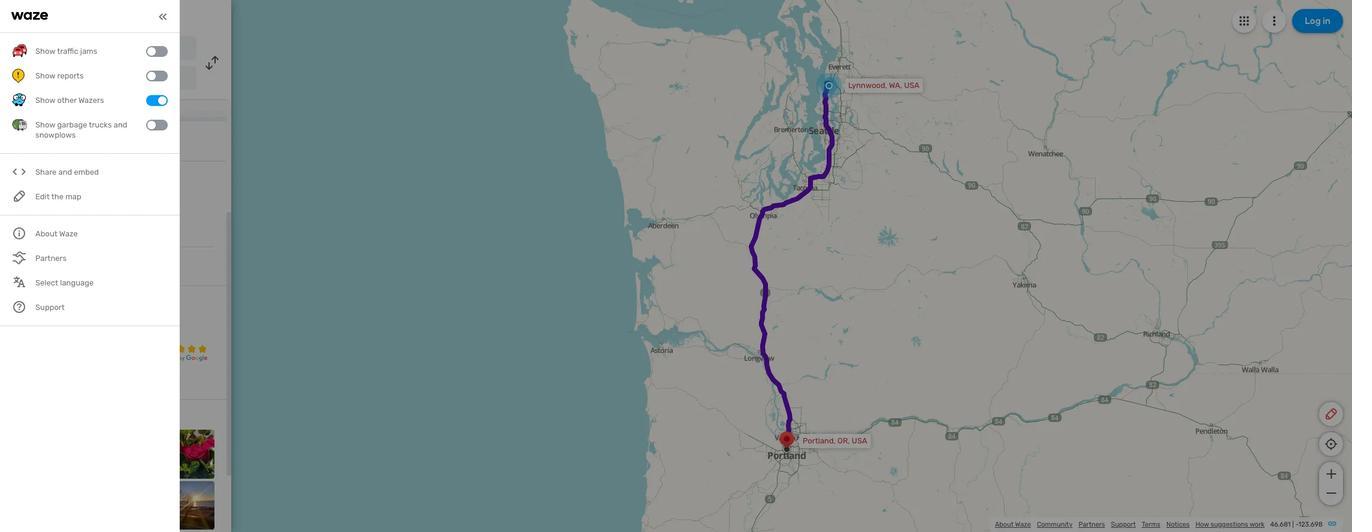 Task type: describe. For each thing, give the bounding box(es) containing it.
5 for 5 4 3
[[12, 311, 17, 321]]

or, for portland
[[81, 75, 93, 83]]

46.681
[[1271, 521, 1291, 529]]

about waze community partners support terms notices how suggestions work 46.681 | -123.698
[[995, 521, 1323, 529]]

portland, or, usa
[[803, 437, 868, 446]]

driving directions
[[72, 10, 160, 23]]

share
[[35, 168, 56, 177]]

usa right the lynnwood, at the right
[[904, 81, 920, 90]]

lynnwood,
[[849, 81, 888, 90]]

partners
[[1079, 521, 1105, 529]]

zoom in image
[[1324, 467, 1339, 482]]

123.698
[[1299, 521, 1323, 529]]

5 for 5
[[154, 305, 175, 345]]

0 vertical spatial lynnwood wa, usa
[[44, 44, 116, 54]]

location image
[[12, 71, 26, 85]]

share and embed link
[[12, 160, 168, 185]]

embed
[[74, 168, 99, 177]]

3
[[12, 330, 17, 341]]

terms link
[[1142, 521, 1161, 529]]

portland
[[44, 74, 77, 84]]

and
[[58, 168, 72, 177]]

or, for portland,
[[838, 437, 850, 446]]

directions
[[110, 10, 160, 23]]

terms
[[1142, 521, 1161, 529]]

suggestions
[[1211, 521, 1249, 529]]

0 vertical spatial wa,
[[88, 45, 100, 53]]

review summary
[[12, 295, 79, 306]]

notices link
[[1167, 521, 1190, 529]]

computer image
[[12, 259, 26, 274]]

notices
[[1167, 521, 1190, 529]]

link image
[[1328, 520, 1338, 529]]

www.ci.lynnwood.wa.us
[[36, 261, 129, 271]]

|
[[1293, 521, 1294, 529]]

code image
[[12, 165, 27, 180]]

waze
[[1016, 521, 1031, 529]]

usa inside portland or, usa
[[94, 75, 109, 83]]

how suggestions work link
[[1196, 521, 1265, 529]]

current location image
[[12, 41, 26, 55]]

zoom out image
[[1324, 487, 1339, 501]]

lynnwood, wa, usa
[[849, 81, 920, 90]]

usa down driving directions on the top of the page
[[102, 45, 116, 53]]

-
[[1296, 521, 1299, 529]]

about waze link
[[995, 521, 1031, 529]]



Task type: locate. For each thing, give the bounding box(es) containing it.
usa right the portland
[[94, 75, 109, 83]]

usa right portland,
[[852, 437, 868, 446]]

lynnwood wa, usa
[[44, 44, 116, 54], [12, 175, 71, 201]]

1 vertical spatial wa,
[[889, 81, 903, 90]]

portland or, usa
[[44, 74, 109, 84]]

5
[[154, 305, 175, 345], [12, 311, 17, 321]]

image 8 of lynnwood, lynnwood image
[[166, 482, 215, 530]]

2 horizontal spatial wa,
[[889, 81, 903, 90]]

1 vertical spatial or,
[[838, 437, 850, 446]]

5 inside 5 4 3
[[12, 311, 17, 321]]

support
[[1111, 521, 1136, 529]]

0 horizontal spatial 5
[[12, 311, 17, 321]]

wa, right the lynnwood, at the right
[[889, 81, 903, 90]]

review
[[12, 295, 40, 306]]

lynnwood up the portland
[[44, 44, 84, 54]]

usa down share in the top left of the page
[[28, 191, 45, 201]]

0 vertical spatial lynnwood
[[44, 44, 84, 54]]

0 horizontal spatial or,
[[81, 75, 93, 83]]

5 4 3
[[12, 311, 17, 341]]

support link
[[1111, 521, 1136, 529]]

2 vertical spatial wa,
[[12, 191, 26, 201]]

or, right the portland
[[81, 75, 93, 83]]

partners link
[[1079, 521, 1105, 529]]

www.ci.lynnwood.wa.us link
[[36, 261, 129, 271]]

work
[[1250, 521, 1265, 529]]

lynnwood wa, usa left embed
[[12, 175, 71, 201]]

lynnwood left embed
[[12, 175, 71, 189]]

about
[[995, 521, 1014, 529]]

pencil image
[[1324, 408, 1339, 422]]

wa,
[[88, 45, 100, 53], [889, 81, 903, 90], [12, 191, 26, 201]]

community
[[1037, 521, 1073, 529]]

driving
[[72, 10, 108, 23]]

share and embed
[[35, 168, 99, 177]]

0 horizontal spatial wa,
[[12, 191, 26, 201]]

lynnwood
[[44, 44, 84, 54], [12, 175, 71, 189]]

community link
[[1037, 521, 1073, 529]]

or,
[[81, 75, 93, 83], [838, 437, 850, 446]]

image 4 of lynnwood, lynnwood image
[[166, 430, 215, 479]]

190.1 miles
[[34, 91, 75, 99]]

how
[[1196, 521, 1210, 529]]

or, inside portland or, usa
[[81, 75, 93, 83]]

1 horizontal spatial 5
[[154, 305, 175, 345]]

1 vertical spatial lynnwood wa, usa
[[12, 175, 71, 201]]

wa, down code icon
[[12, 191, 26, 201]]

summary
[[42, 295, 79, 306]]

1 vertical spatial lynnwood
[[12, 175, 71, 189]]

1 horizontal spatial wa,
[[88, 45, 100, 53]]

usa
[[102, 45, 116, 53], [94, 75, 109, 83], [904, 81, 920, 90], [28, 191, 45, 201], [852, 437, 868, 446]]

0 vertical spatial or,
[[81, 75, 93, 83]]

wa, down driving
[[88, 45, 100, 53]]

190.1
[[34, 91, 51, 99]]

or, right portland,
[[838, 437, 850, 446]]

portland,
[[803, 437, 836, 446]]

miles
[[53, 91, 75, 99]]

4
[[12, 321, 17, 331]]

lynnwood wa, usa up portland or, usa
[[44, 44, 116, 54]]

1 horizontal spatial or,
[[838, 437, 850, 446]]



Task type: vqa. For each thing, say whether or not it's contained in the screenshot.
the right du
no



